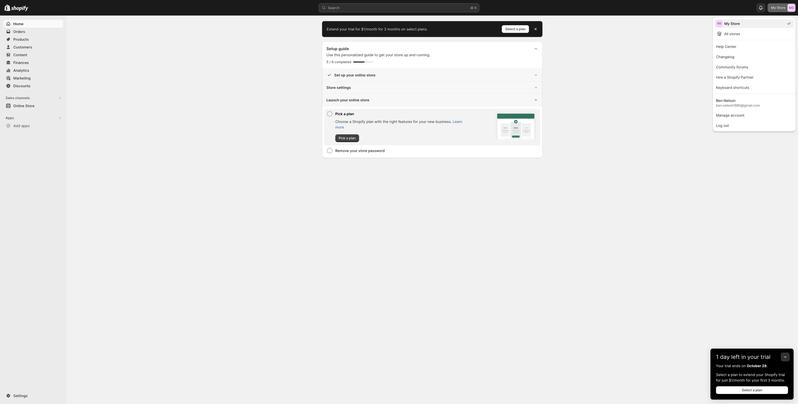 Task type: vqa. For each thing, say whether or not it's contained in the screenshot.
Gift cards Link at left top
no



Task type: locate. For each thing, give the bounding box(es) containing it.
$1/month right just
[[730, 379, 746, 383]]

0 vertical spatial my
[[772, 6, 777, 10]]

1 horizontal spatial shopify
[[728, 75, 741, 80]]

extend
[[744, 373, 756, 378]]

a
[[517, 27, 519, 31], [725, 75, 727, 80], [344, 112, 346, 116], [350, 120, 352, 124], [347, 136, 348, 140], [729, 373, 731, 378], [754, 389, 755, 393]]

log out
[[717, 123, 730, 128]]

pick for pick a plan dropdown button
[[336, 112, 343, 116]]

select a plan
[[506, 27, 526, 31], [743, 389, 763, 393]]

personalized
[[342, 53, 363, 57]]

shopify right choose
[[353, 120, 366, 124]]

3 left months
[[384, 27, 387, 31]]

⌘ k
[[471, 6, 477, 10]]

0 vertical spatial pick a plan
[[336, 112, 354, 116]]

0 horizontal spatial select a plan link
[[502, 25, 530, 33]]

0 horizontal spatial guide
[[339, 46, 349, 51]]

shopify for partner
[[728, 75, 741, 80]]

keyboard shortcuts button
[[715, 83, 795, 92]]

$1/month left months
[[362, 27, 378, 31]]

learn more link
[[336, 120, 463, 130]]

your inside dropdown button
[[350, 149, 358, 153]]

1 vertical spatial online
[[349, 98, 360, 102]]

out
[[724, 123, 730, 128]]

changelog
[[717, 55, 735, 59]]

add apps
[[13, 124, 30, 128]]

apps
[[6, 116, 14, 120]]

0 horizontal spatial my store
[[725, 21, 741, 26]]

2 vertical spatial shopify
[[766, 373, 778, 378]]

manage account
[[717, 113, 745, 118]]

online
[[355, 73, 366, 77], [349, 98, 360, 102]]

k
[[475, 6, 477, 10]]

pick
[[336, 112, 343, 116], [339, 136, 346, 140]]

0 vertical spatial select a plan link
[[502, 25, 530, 33]]

0 vertical spatial to
[[375, 53, 378, 57]]

running.
[[417, 53, 431, 57]]

1 horizontal spatial my store
[[772, 6, 786, 10]]

3 right first
[[769, 379, 771, 383]]

for right features
[[414, 120, 418, 124]]

store down sales channels button
[[25, 104, 35, 108]]

0 horizontal spatial shopify
[[353, 120, 366, 124]]

store up launch
[[327, 85, 336, 90]]

my right my store image
[[725, 21, 730, 26]]

first
[[761, 379, 768, 383]]

hire
[[717, 75, 724, 80]]

1 vertical spatial shopify
[[353, 120, 366, 124]]

0 vertical spatial up
[[404, 53, 409, 57]]

store inside dropdown button
[[327, 85, 336, 90]]

shopify up the months.
[[766, 373, 778, 378]]

1 vertical spatial select a plan
[[743, 389, 763, 393]]

$1/month
[[362, 27, 378, 31], [730, 379, 746, 383]]

your right extend
[[340, 27, 347, 31]]

pick inside dropdown button
[[336, 112, 343, 116]]

guide up this
[[339, 46, 349, 51]]

learn
[[453, 120, 463, 124]]

on left select
[[402, 27, 406, 31]]

online down settings on the top of the page
[[349, 98, 360, 102]]

pick a plan down more
[[339, 136, 356, 140]]

1 horizontal spatial on
[[742, 364, 747, 369]]

1 horizontal spatial $1/month
[[730, 379, 746, 383]]

for right extend
[[356, 27, 361, 31]]

plan
[[519, 27, 526, 31], [347, 112, 354, 116], [367, 120, 374, 124], [349, 136, 356, 140], [732, 373, 739, 378], [756, 389, 763, 393]]

shopify inside 'link'
[[728, 75, 741, 80]]

0 vertical spatial shopify
[[728, 75, 741, 80]]

for inside the pick a plan "element"
[[414, 120, 418, 124]]

1 day left in your trial element
[[711, 364, 794, 400]]

1 vertical spatial select a plan link
[[717, 387, 789, 395]]

0 vertical spatial $1/month
[[362, 27, 378, 31]]

0 horizontal spatial 3
[[384, 27, 387, 31]]

select
[[407, 27, 417, 31]]

store
[[395, 53, 403, 57], [367, 73, 376, 77], [361, 98, 370, 102], [359, 149, 368, 153]]

1 horizontal spatial my
[[772, 6, 777, 10]]

0 vertical spatial select
[[506, 27, 516, 31]]

community
[[717, 65, 736, 69]]

2 vertical spatial select
[[743, 389, 753, 393]]

your right remove
[[350, 149, 358, 153]]

your up first
[[757, 373, 764, 378]]

1 vertical spatial my
[[725, 21, 730, 26]]

customers
[[13, 45, 32, 49]]

0 vertical spatial select a plan
[[506, 27, 526, 31]]

⌘
[[471, 6, 474, 10]]

1 horizontal spatial select
[[717, 373, 727, 378]]

pick inside "element"
[[339, 136, 346, 140]]

channels
[[15, 96, 30, 100]]

1 horizontal spatial select a plan
[[743, 389, 763, 393]]

1 vertical spatial $1/month
[[730, 379, 746, 383]]

store up stores
[[731, 21, 741, 26]]

business.
[[436, 120, 452, 124]]

trial right extend
[[348, 27, 355, 31]]

on inside '1 day left in your trial' element
[[742, 364, 747, 369]]

your left new
[[419, 120, 427, 124]]

help
[[717, 44, 725, 49]]

pick a plan inside "element"
[[339, 136, 356, 140]]

your left first
[[753, 379, 760, 383]]

select a plan for the topmost select a plan link
[[506, 27, 526, 31]]

menu containing my store
[[713, 17, 797, 132]]

my
[[772, 6, 777, 10], [725, 21, 730, 26]]

finances link
[[3, 59, 63, 67]]

this
[[334, 53, 341, 57]]

remove your store password
[[336, 149, 385, 153]]

shopify image
[[4, 4, 10, 11], [11, 6, 28, 11]]

analytics
[[13, 68, 29, 73]]

1 vertical spatial pick
[[339, 136, 346, 140]]

search
[[328, 6, 340, 10]]

to left get
[[375, 53, 378, 57]]

0 vertical spatial 3
[[384, 27, 387, 31]]

1 vertical spatial to
[[740, 373, 743, 378]]

trial up 28
[[761, 354, 771, 361]]

1 vertical spatial on
[[742, 364, 747, 369]]

$1/month inside select a plan to extend your shopify trial for just $1/month for your first 3 months.
[[730, 379, 746, 383]]

stores
[[730, 32, 741, 36]]

all stores link
[[715, 29, 795, 38]]

pick a plan up choose
[[336, 112, 354, 116]]

store inside button
[[25, 104, 35, 108]]

0 horizontal spatial select a plan
[[506, 27, 526, 31]]

my store
[[772, 6, 786, 10], [725, 21, 741, 26]]

1 horizontal spatial select a plan link
[[717, 387, 789, 395]]

pick a plan for pick a plan link
[[339, 136, 356, 140]]

0 horizontal spatial on
[[402, 27, 406, 31]]

select a plan to extend your shopify trial for just $1/month for your first 3 months.
[[717, 373, 786, 383]]

trial
[[348, 27, 355, 31], [761, 354, 771, 361], [726, 364, 732, 369], [779, 373, 786, 378]]

store inside dropdown button
[[359, 149, 368, 153]]

settings link
[[3, 393, 63, 400]]

sales channels
[[6, 96, 30, 100]]

store left my store icon
[[778, 6, 786, 10]]

left
[[732, 354, 741, 361]]

a inside pick a plan link
[[347, 136, 348, 140]]

online down personalized
[[355, 73, 366, 77]]

1 horizontal spatial to
[[740, 373, 743, 378]]

shopify
[[728, 75, 741, 80], [353, 120, 366, 124], [766, 373, 778, 378]]

5
[[327, 60, 329, 64]]

remove
[[336, 149, 349, 153]]

up right set
[[341, 73, 346, 77]]

1 vertical spatial 3
[[769, 379, 771, 383]]

store settings button
[[322, 82, 543, 94]]

0 vertical spatial pick
[[336, 112, 343, 116]]

shopify up keyboard shortcuts
[[728, 75, 741, 80]]

1 horizontal spatial guide
[[364, 53, 374, 57]]

a inside the 'hire a shopify partner' 'link'
[[725, 75, 727, 80]]

products link
[[3, 36, 63, 43]]

my left my store icon
[[772, 6, 777, 10]]

1 vertical spatial up
[[341, 73, 346, 77]]

your
[[717, 364, 725, 369]]

store inside 'menu'
[[731, 21, 741, 26]]

for down extend
[[747, 379, 752, 383]]

my store up all stores
[[725, 21, 741, 26]]

trial up the months.
[[779, 373, 786, 378]]

pick a plan inside dropdown button
[[336, 112, 354, 116]]

up left 'and'
[[404, 53, 409, 57]]

1 horizontal spatial 3
[[769, 379, 771, 383]]

select
[[506, 27, 516, 31], [717, 373, 727, 378], [743, 389, 753, 393]]

on right ends on the bottom
[[742, 364, 747, 369]]

your right get
[[386, 53, 394, 57]]

3
[[384, 27, 387, 31], [769, 379, 771, 383]]

your inside the pick a plan "element"
[[419, 120, 427, 124]]

1 vertical spatial pick a plan
[[339, 136, 356, 140]]

for left months
[[379, 27, 383, 31]]

online store
[[13, 104, 35, 108]]

to left extend
[[740, 373, 743, 378]]

shopify inside the pick a plan "element"
[[353, 120, 366, 124]]

up inside dropdown button
[[341, 73, 346, 77]]

for left just
[[717, 379, 722, 383]]

0 horizontal spatial up
[[341, 73, 346, 77]]

to
[[375, 53, 378, 57], [740, 373, 743, 378]]

ben
[[717, 98, 723, 103]]

select a plan for select a plan link within the '1 day left in your trial' element
[[743, 389, 763, 393]]

0 vertical spatial guide
[[339, 46, 349, 51]]

0 vertical spatial on
[[402, 27, 406, 31]]

up
[[404, 53, 409, 57], [341, 73, 346, 77]]

pick up choose
[[336, 112, 343, 116]]

1 vertical spatial select
[[717, 373, 727, 378]]

my store left my store icon
[[772, 6, 786, 10]]

center
[[726, 44, 737, 49]]

months
[[388, 27, 401, 31]]

28
[[763, 364, 768, 369]]

2 horizontal spatial shopify
[[766, 373, 778, 378]]

ben nelson ben.nelson1980@gmail.com
[[717, 98, 761, 108]]

menu
[[713, 17, 797, 132]]

store down set up your online store
[[361, 98, 370, 102]]

manage account link
[[715, 111, 795, 120]]

select inside select a plan to extend your shopify trial for just $1/month for your first 3 months.
[[717, 373, 727, 378]]

trial inside select a plan to extend your shopify trial for just $1/month for your first 3 months.
[[779, 373, 786, 378]]

store left password
[[359, 149, 368, 153]]

select a plan inside '1 day left in your trial' element
[[743, 389, 763, 393]]

pick down more
[[339, 136, 346, 140]]

pick for pick a plan link
[[339, 136, 346, 140]]

guide left get
[[364, 53, 374, 57]]

1
[[717, 354, 719, 361]]

changelog link
[[715, 52, 795, 61]]



Task type: describe. For each thing, give the bounding box(es) containing it.
plan inside dropdown button
[[347, 112, 354, 116]]

0 vertical spatial online
[[355, 73, 366, 77]]

online store link
[[3, 102, 63, 110]]

community forums
[[717, 65, 749, 69]]

3 inside select a plan to extend your shopify trial for just $1/month for your first 3 months.
[[769, 379, 771, 383]]

discounts link
[[3, 82, 63, 90]]

completed
[[335, 60, 352, 64]]

all stores
[[725, 32, 741, 36]]

trial inside dropdown button
[[761, 354, 771, 361]]

online
[[13, 104, 24, 108]]

add apps button
[[3, 122, 63, 130]]

1 vertical spatial my store
[[725, 21, 741, 26]]

launch
[[327, 98, 340, 102]]

in
[[742, 354, 747, 361]]

select a plan link inside '1 day left in your trial' element
[[717, 387, 789, 395]]

pick a plan element
[[336, 119, 468, 142]]

extend
[[327, 27, 339, 31]]

set up your online store button
[[322, 69, 543, 81]]

a inside pick a plan dropdown button
[[344, 112, 346, 116]]

marketing link
[[3, 74, 63, 82]]

shopify for plan
[[353, 120, 366, 124]]

just
[[723, 379, 729, 383]]

pick a plan for pick a plan dropdown button
[[336, 112, 354, 116]]

0 horizontal spatial shopify image
[[4, 4, 10, 11]]

content link
[[3, 51, 63, 59]]

store settings
[[327, 85, 351, 90]]

0 horizontal spatial $1/month
[[362, 27, 378, 31]]

manage
[[717, 113, 730, 118]]

online store button
[[0, 102, 67, 110]]

extend your trial for $1/month for 3 months on select plans.
[[327, 27, 428, 31]]

help center link
[[715, 42, 795, 51]]

use
[[327, 53, 333, 57]]

more
[[336, 125, 344, 130]]

keyboard
[[717, 85, 733, 90]]

.
[[768, 364, 769, 369]]

0 horizontal spatial to
[[375, 53, 378, 57]]

launch your online store
[[327, 98, 370, 102]]

forums
[[737, 65, 749, 69]]

nelson
[[724, 98, 736, 103]]

partner
[[742, 75, 754, 80]]

analytics link
[[3, 67, 63, 74]]

help center
[[717, 44, 737, 49]]

plans.
[[418, 27, 428, 31]]

sales
[[6, 96, 14, 100]]

and
[[410, 53, 416, 57]]

discounts
[[13, 84, 31, 88]]

launch your online store button
[[322, 94, 543, 107]]

months.
[[772, 379, 786, 383]]

log out button
[[715, 121, 795, 130]]

finances
[[13, 60, 29, 65]]

hire a shopify partner
[[717, 75, 754, 80]]

all
[[725, 32, 729, 36]]

1 day left in your trial button
[[711, 349, 794, 361]]

1 horizontal spatial shopify image
[[11, 6, 28, 11]]

your up october
[[748, 354, 760, 361]]

your right set
[[347, 73, 354, 77]]

set
[[335, 73, 340, 77]]

marketing
[[13, 76, 31, 80]]

october
[[748, 364, 762, 369]]

2 horizontal spatial select
[[743, 389, 753, 393]]

add
[[13, 124, 20, 128]]

learn more
[[336, 120, 463, 130]]

my store image
[[717, 20, 723, 27]]

shortcuts
[[734, 85, 750, 90]]

orders link
[[3, 28, 63, 36]]

day
[[721, 354, 731, 361]]

with
[[375, 120, 382, 124]]

pick a plan link
[[336, 135, 359, 142]]

0 vertical spatial my store
[[772, 6, 786, 10]]

sales channels button
[[3, 94, 63, 102]]

products
[[13, 37, 29, 42]]

store left 'and'
[[395, 53, 403, 57]]

setup guide
[[327, 46, 349, 51]]

my store image
[[788, 4, 796, 12]]

mark remove your store password as done image
[[327, 148, 333, 154]]

ends
[[733, 364, 741, 369]]

trial right your
[[726, 364, 732, 369]]

your right launch
[[340, 98, 348, 102]]

mark pick a plan as done image
[[327, 111, 333, 117]]

a inside select a plan to extend your shopify trial for just $1/month for your first 3 months.
[[729, 373, 731, 378]]

store down use this personalized guide to get your store up and running.
[[367, 73, 376, 77]]

1 day left in your trial
[[717, 354, 771, 361]]

new
[[428, 120, 435, 124]]

pick a plan button
[[336, 109, 468, 119]]

1 vertical spatial guide
[[364, 53, 374, 57]]

apps
[[21, 124, 30, 128]]

your trial ends on october 28 .
[[717, 364, 769, 369]]

to inside select a plan to extend your shopify trial for just $1/month for your first 3 months.
[[740, 373, 743, 378]]

shopify inside select a plan to extend your shopify trial for just $1/month for your first 3 months.
[[766, 373, 778, 378]]

5 / 9 completed
[[327, 60, 352, 64]]

hire a shopify partner link
[[715, 73, 795, 82]]

setup
[[327, 46, 338, 51]]

get
[[379, 53, 385, 57]]

choose
[[336, 120, 349, 124]]

0 horizontal spatial my
[[725, 21, 730, 26]]

remove your store password button
[[336, 146, 539, 156]]

use this personalized guide to get your store up and running.
[[327, 53, 431, 57]]

community forums link
[[715, 62, 795, 72]]

the
[[383, 120, 389, 124]]

customers link
[[3, 43, 63, 51]]

home link
[[3, 20, 63, 28]]

plan inside select a plan to extend your shopify trial for just $1/month for your first 3 months.
[[732, 373, 739, 378]]

/
[[330, 60, 331, 64]]

0 horizontal spatial select
[[506, 27, 516, 31]]

9
[[332, 60, 334, 64]]

1 horizontal spatial up
[[404, 53, 409, 57]]

right
[[390, 120, 398, 124]]

password
[[369, 149, 385, 153]]

content
[[13, 53, 27, 57]]



